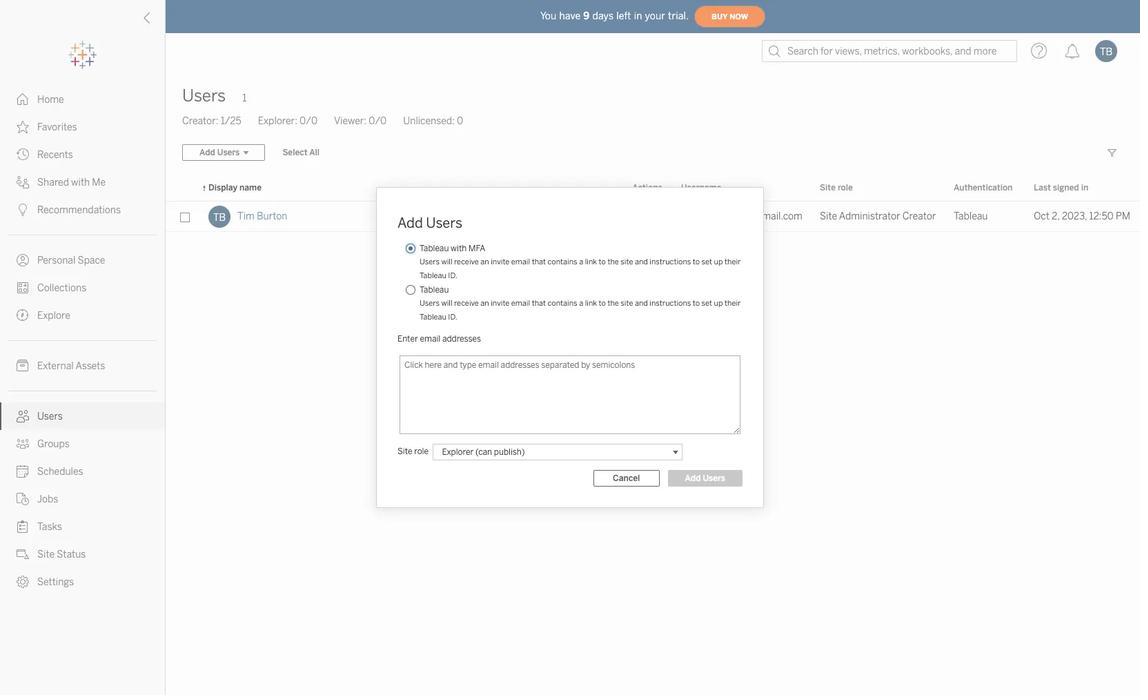 Task type: vqa. For each thing, say whether or not it's contained in the screenshot.
the bottom an
yes



Task type: locate. For each thing, give the bounding box(es) containing it.
site status link
[[0, 541, 165, 568]]

site up site administrator creator at the top right
[[820, 183, 836, 193]]

0 vertical spatial receive
[[454, 258, 479, 267]]

1 vertical spatial id.
[[448, 313, 458, 322]]

by text only_f5he34f image for collections
[[17, 282, 29, 294]]

schedules link
[[0, 458, 165, 485]]

with
[[71, 177, 90, 188], [451, 244, 467, 253]]

by text only_f5he34f image left settings
[[17, 576, 29, 588]]

by text only_f5he34f image inside settings link
[[17, 576, 29, 588]]

personal space link
[[0, 246, 165, 274]]

in
[[634, 10, 643, 22], [1082, 183, 1089, 193]]

unlicensed: 0
[[403, 115, 463, 127]]

0/0 right viewer:
[[369, 115, 387, 127]]

2 invite from the top
[[491, 299, 510, 308]]

by text only_f5he34f image inside recommendations link
[[17, 204, 29, 216]]

1 vertical spatial set
[[702, 299, 713, 308]]

tableau
[[954, 211, 988, 222], [420, 244, 449, 253], [420, 271, 447, 280], [420, 285, 449, 295], [420, 313, 447, 322]]

0 vertical spatial link
[[585, 258, 597, 267]]

by text only_f5he34f image
[[17, 148, 29, 161], [17, 176, 29, 188], [17, 254, 29, 267], [17, 282, 29, 294], [17, 309, 29, 322], [17, 438, 29, 450], [17, 493, 29, 505], [17, 548, 29, 561], [17, 576, 29, 588]]

role
[[838, 183, 853, 193], [414, 447, 429, 456]]

invite
[[491, 258, 510, 267], [491, 299, 510, 308]]

with left mfa
[[451, 244, 467, 253]]

by text only_f5he34f image left shared
[[17, 176, 29, 188]]

will
[[442, 258, 453, 267], [442, 299, 453, 308]]

by text only_f5he34f image for groups
[[17, 438, 29, 450]]

option group
[[402, 242, 743, 325]]

1 vertical spatial a
[[579, 299, 584, 308]]

1 vertical spatial invite
[[491, 299, 510, 308]]

the
[[608, 258, 619, 267], [608, 299, 619, 308]]

7 by text only_f5he34f image from the top
[[17, 521, 29, 533]]

cancel button
[[594, 470, 660, 486]]

2 id. from the top
[[448, 313, 458, 322]]

recents
[[37, 149, 73, 161]]

role left explorer
[[414, 447, 429, 456]]

cancel
[[613, 473, 640, 483]]

site left administrator
[[820, 211, 838, 222]]

navigation panel element
[[0, 41, 165, 596]]

by text only_f5he34f image for home
[[17, 93, 29, 106]]

set
[[702, 258, 713, 267], [702, 299, 713, 308]]

by text only_f5he34f image for shared with me
[[17, 176, 29, 188]]

jobs
[[37, 494, 58, 505]]

with left me
[[71, 177, 90, 188]]

0 vertical spatial site
[[621, 258, 633, 267]]

assets
[[76, 360, 105, 372]]

1 vertical spatial an
[[481, 299, 489, 308]]

users inside main navigation. press the up and down arrow keys to access links. element
[[37, 411, 63, 423]]

0 vertical spatial a
[[579, 258, 584, 267]]

0 horizontal spatial with
[[71, 177, 90, 188]]

1 0/0 from the left
[[300, 115, 318, 127]]

by text only_f5he34f image left jobs
[[17, 493, 29, 505]]

0 vertical spatial email
[[511, 258, 530, 267]]

(can
[[476, 447, 492, 457]]

1 vertical spatial up
[[714, 299, 723, 308]]

by text only_f5he34f image inside shared with me link
[[17, 176, 29, 188]]

row containing tim burton
[[166, 202, 1141, 232]]

1 vertical spatial that
[[532, 299, 546, 308]]

and
[[635, 258, 648, 267], [635, 299, 648, 308]]

explore link
[[0, 302, 165, 329]]

with inside main navigation. press the up and down arrow keys to access links. element
[[71, 177, 90, 188]]

by text only_f5he34f image left favorites
[[17, 121, 29, 133]]

pm
[[1116, 211, 1131, 222]]

0 vertical spatial with
[[71, 177, 90, 188]]

0 vertical spatial id.
[[448, 271, 458, 280]]

publish)
[[494, 447, 525, 457]]

2 up from the top
[[714, 299, 723, 308]]

site left explorer
[[398, 447, 413, 456]]

by text only_f5he34f image inside 'groups' 'link'
[[17, 438, 29, 450]]

1 vertical spatial the
[[608, 299, 619, 308]]

trial.
[[668, 10, 689, 22]]

by text only_f5he34f image left recents
[[17, 148, 29, 161]]

site
[[820, 183, 836, 193], [820, 211, 838, 222], [398, 447, 413, 456], [37, 549, 55, 561]]

1 a from the top
[[579, 258, 584, 267]]

grid containing tim burton
[[166, 175, 1141, 695]]

0/0 right explorer:
[[300, 115, 318, 127]]

0 horizontal spatial 0/0
[[300, 115, 318, 127]]

by text only_f5he34f image inside jobs link
[[17, 493, 29, 505]]

1/25
[[221, 115, 241, 127]]

1 site from the top
[[621, 258, 633, 267]]

1 an from the top
[[481, 258, 489, 267]]

by text only_f5he34f image left personal
[[17, 254, 29, 267]]

0 vertical spatial the
[[608, 258, 619, 267]]

last
[[1034, 183, 1051, 193]]

to
[[599, 258, 606, 267], [693, 258, 700, 267], [599, 299, 606, 308], [693, 299, 700, 308]]

buy now
[[712, 12, 749, 21]]

0 vertical spatial site role
[[820, 183, 853, 193]]

by text only_f5he34f image inside the tasks link
[[17, 521, 29, 533]]

add inside button
[[685, 473, 701, 483]]

site administrator creator
[[820, 211, 937, 222]]

3 by text only_f5he34f image from the top
[[17, 204, 29, 216]]

by text only_f5he34f image left schedules
[[17, 465, 29, 478]]

1 horizontal spatial 0/0
[[369, 115, 387, 127]]

receive up addresses at the left top of page
[[454, 299, 479, 308]]

their
[[725, 258, 741, 267], [725, 299, 741, 308]]

add users inside button
[[685, 473, 726, 483]]

0 vertical spatial that
[[532, 258, 546, 267]]

by text only_f5he34f image left home
[[17, 93, 29, 106]]

1 vertical spatial site
[[621, 299, 633, 308]]

by text only_f5he34f image left the groups
[[17, 438, 29, 450]]

in right signed
[[1082, 183, 1089, 193]]

by text only_f5he34f image left 'external'
[[17, 360, 29, 372]]

1 vertical spatial add
[[685, 473, 701, 483]]

2 contains from the top
[[548, 299, 578, 308]]

1 vertical spatial their
[[725, 299, 741, 308]]

0 vertical spatial in
[[634, 10, 643, 22]]

by text only_f5he34f image left tasks
[[17, 521, 29, 533]]

0 vertical spatial set
[[702, 258, 713, 267]]

by text only_f5he34f image for schedules
[[17, 465, 29, 478]]

0 vertical spatial will
[[442, 258, 453, 267]]

1 vertical spatial site role
[[398, 447, 429, 456]]

1 by text only_f5he34f image from the top
[[17, 93, 29, 106]]

recents link
[[0, 141, 165, 168]]

0 vertical spatial an
[[481, 258, 489, 267]]

1 will from the top
[[442, 258, 453, 267]]

0 vertical spatial their
[[725, 258, 741, 267]]

1 and from the top
[[635, 258, 648, 267]]

display
[[209, 183, 238, 193]]

days
[[593, 10, 614, 22]]

0 vertical spatial up
[[714, 258, 723, 267]]

shared
[[37, 177, 69, 188]]

by text only_f5he34f image inside the favorites link
[[17, 121, 29, 133]]

5 by text only_f5he34f image from the top
[[17, 309, 29, 322]]

by text only_f5he34f image inside users link
[[17, 410, 29, 423]]

now
[[730, 12, 749, 21]]

1 vertical spatial will
[[442, 299, 453, 308]]

1 horizontal spatial site role
[[820, 183, 853, 193]]

0 vertical spatial and
[[635, 258, 648, 267]]

home
[[37, 94, 64, 106]]

1 vertical spatial and
[[635, 299, 648, 308]]

receive down mfa
[[454, 258, 479, 267]]

5 by text only_f5he34f image from the top
[[17, 410, 29, 423]]

username
[[681, 183, 722, 193]]

9
[[584, 10, 590, 22]]

an up addresses at the left top of page
[[481, 299, 489, 308]]

1 horizontal spatial in
[[1082, 183, 1089, 193]]

0 vertical spatial invite
[[491, 258, 510, 267]]

an
[[481, 258, 489, 267], [481, 299, 489, 308]]

by text only_f5he34f image inside collections link
[[17, 282, 29, 294]]

4 by text only_f5he34f image from the top
[[17, 282, 29, 294]]

by text only_f5he34f image inside personal space link
[[17, 254, 29, 267]]

0 vertical spatial instructions
[[650, 258, 691, 267]]

by text only_f5he34f image inside schedules link
[[17, 465, 29, 478]]

external assets
[[37, 360, 105, 372]]

with inside tableau with mfa users will receive an invite email that contains a link to the site and instructions to set up their tableau id. tableau users will receive an invite email that contains a link to the site and instructions to set up their tableau id.
[[451, 244, 467, 253]]

1 vertical spatial link
[[585, 299, 597, 308]]

site role left explorer
[[398, 447, 429, 456]]

1 vertical spatial receive
[[454, 299, 479, 308]]

1 vertical spatial in
[[1082, 183, 1089, 193]]

2 that from the top
[[532, 299, 546, 308]]

2 by text only_f5he34f image from the top
[[17, 121, 29, 133]]

Click here and type email addresses separated by semicolons text field
[[400, 356, 741, 434]]

7 by text only_f5he34f image from the top
[[17, 493, 29, 505]]

6 by text only_f5he34f image from the top
[[17, 465, 29, 478]]

4 by text only_f5he34f image from the top
[[17, 360, 29, 372]]

by text only_f5he34f image inside site status link
[[17, 548, 29, 561]]

site left status
[[37, 549, 55, 561]]

by text only_f5he34f image left recommendations
[[17, 204, 29, 216]]

favorites
[[37, 122, 77, 133]]

1 vertical spatial with
[[451, 244, 467, 253]]

in right left
[[634, 10, 643, 22]]

6 by text only_f5he34f image from the top
[[17, 438, 29, 450]]

0 vertical spatial add users
[[398, 215, 463, 231]]

burton
[[257, 211, 288, 222]]

site
[[621, 258, 633, 267], [621, 299, 633, 308]]

0 horizontal spatial add users
[[398, 215, 463, 231]]

0
[[457, 115, 463, 127]]

1 vertical spatial contains
[[548, 299, 578, 308]]

2 0/0 from the left
[[369, 115, 387, 127]]

grid
[[166, 175, 1141, 695]]

by text only_f5he34f image
[[17, 93, 29, 106], [17, 121, 29, 133], [17, 204, 29, 216], [17, 360, 29, 372], [17, 410, 29, 423], [17, 465, 29, 478], [17, 521, 29, 533]]

authentication
[[954, 183, 1013, 193]]

by text only_f5he34f image inside external assets link
[[17, 360, 29, 372]]

2 and from the top
[[635, 299, 648, 308]]

1 vertical spatial instructions
[[650, 299, 691, 308]]

1 horizontal spatial role
[[838, 183, 853, 193]]

by text only_f5he34f image left "site status" on the left bottom of the page
[[17, 548, 29, 561]]

3 by text only_f5he34f image from the top
[[17, 254, 29, 267]]

last signed in
[[1034, 183, 1089, 193]]

9 by text only_f5he34f image from the top
[[17, 576, 29, 588]]

0 vertical spatial contains
[[548, 258, 578, 267]]

link
[[585, 258, 597, 267], [585, 299, 597, 308]]

by text only_f5he34f image left explore
[[17, 309, 29, 322]]

1 instructions from the top
[[650, 258, 691, 267]]

by text only_f5he34f image for recommendations
[[17, 204, 29, 216]]

site role
[[820, 183, 853, 193], [398, 447, 429, 456]]

mfa
[[469, 244, 486, 253]]

role up administrator
[[838, 183, 853, 193]]

site role up administrator
[[820, 183, 853, 193]]

0 horizontal spatial role
[[414, 447, 429, 456]]

that
[[532, 258, 546, 267], [532, 299, 546, 308]]

0 vertical spatial add
[[398, 215, 423, 231]]

row
[[166, 202, 1141, 232]]

8 by text only_f5he34f image from the top
[[17, 548, 29, 561]]

by text only_f5he34f image for settings
[[17, 576, 29, 588]]

add
[[398, 215, 423, 231], [685, 473, 701, 483]]

1 contains from the top
[[548, 258, 578, 267]]

creator
[[903, 211, 937, 222]]

with for mfa
[[451, 244, 467, 253]]

1 vertical spatial add users
[[685, 473, 726, 483]]

1 horizontal spatial with
[[451, 244, 467, 253]]

1 vertical spatial role
[[414, 447, 429, 456]]

2 receive from the top
[[454, 299, 479, 308]]

explorer: 0/0
[[258, 115, 318, 127]]

2 vertical spatial email
[[420, 334, 441, 344]]

1 by text only_f5he34f image from the top
[[17, 148, 29, 161]]

by text only_f5he34f image inside recents link
[[17, 148, 29, 161]]

an down mfa
[[481, 258, 489, 267]]

have
[[560, 10, 581, 22]]

tasks
[[37, 521, 62, 533]]

1 horizontal spatial add users
[[685, 473, 726, 483]]

select
[[283, 148, 308, 157]]

2 instructions from the top
[[650, 299, 691, 308]]

by text only_f5he34f image inside explore link
[[17, 309, 29, 322]]

1 up from the top
[[714, 258, 723, 267]]

option group containing tableau with mfa
[[402, 242, 743, 325]]

by text only_f5he34f image for tasks
[[17, 521, 29, 533]]

0 vertical spatial role
[[838, 183, 853, 193]]

receive
[[454, 258, 479, 267], [454, 299, 479, 308]]

1 receive from the top
[[454, 258, 479, 267]]

explorer:
[[258, 115, 298, 127]]

by text only_f5he34f image left collections
[[17, 282, 29, 294]]

contains
[[548, 258, 578, 267], [548, 299, 578, 308]]

by text only_f5he34f image inside the home link
[[17, 93, 29, 106]]

buy
[[712, 12, 728, 21]]

email
[[511, 258, 530, 267], [511, 299, 530, 308], [420, 334, 441, 344]]

by text only_f5he34f image up 'groups' 'link'
[[17, 410, 29, 423]]

2 by text only_f5he34f image from the top
[[17, 176, 29, 188]]

1 horizontal spatial add
[[685, 473, 701, 483]]

by text only_f5he34f image for recents
[[17, 148, 29, 161]]

0 horizontal spatial in
[[634, 10, 643, 22]]

shared with me link
[[0, 168, 165, 196]]

name
[[240, 183, 262, 193]]

recommendations
[[37, 204, 121, 216]]

site inside main navigation. press the up and down arrow keys to access links. element
[[37, 549, 55, 561]]

id.
[[448, 271, 458, 280], [448, 313, 458, 322]]



Task type: describe. For each thing, give the bounding box(es) containing it.
select all button
[[274, 144, 329, 161]]

viewer: 0/0
[[334, 115, 387, 127]]

by text only_f5he34f image for personal space
[[17, 254, 29, 267]]

buy now button
[[695, 6, 766, 28]]

1 invite from the top
[[491, 258, 510, 267]]

personal space
[[37, 255, 105, 267]]

status
[[57, 549, 86, 561]]

explorer
[[442, 447, 474, 457]]

all
[[309, 148, 320, 157]]

1 vertical spatial email
[[511, 299, 530, 308]]

addresses
[[443, 334, 481, 344]]

enter
[[398, 334, 418, 344]]

by text only_f5he34f image for jobs
[[17, 493, 29, 505]]

0 horizontal spatial add
[[398, 215, 423, 231]]

settings
[[37, 577, 74, 588]]

2 the from the top
[[608, 299, 619, 308]]

site status
[[37, 549, 86, 561]]

groups link
[[0, 430, 165, 458]]

external
[[37, 360, 74, 372]]

0/0 for explorer: 0/0
[[300, 115, 318, 127]]

shared with me
[[37, 177, 106, 188]]

by text only_f5he34f image for site status
[[17, 548, 29, 561]]

1 that from the top
[[532, 258, 546, 267]]

0 horizontal spatial site role
[[398, 447, 429, 456]]

2 set from the top
[[702, 299, 713, 308]]

jobs link
[[0, 485, 165, 513]]

by text only_f5he34f image for explore
[[17, 309, 29, 322]]

actions
[[633, 183, 663, 193]]

oct 2, 2023, 12:50 pm
[[1034, 211, 1131, 222]]

2 their from the top
[[725, 299, 741, 308]]

explorer (can publish) button
[[433, 444, 683, 461]]

collections link
[[0, 274, 165, 302]]

enter email addresses
[[398, 334, 481, 344]]

you
[[541, 10, 557, 22]]

2 an from the top
[[481, 299, 489, 308]]

administrator
[[839, 211, 901, 222]]

external assets link
[[0, 352, 165, 380]]

display name
[[209, 183, 262, 193]]

by text only_f5he34f image for external assets
[[17, 360, 29, 372]]

1 id. from the top
[[448, 271, 458, 280]]

schedules
[[37, 466, 83, 478]]

2 link from the top
[[585, 299, 597, 308]]

explore
[[37, 310, 70, 322]]

1 the from the top
[[608, 258, 619, 267]]

1 link from the top
[[585, 258, 597, 267]]

2023,
[[1062, 211, 1088, 222]]

0/0 for viewer: 0/0
[[369, 115, 387, 127]]

users inside button
[[703, 473, 726, 483]]

unlicensed:
[[403, 115, 455, 127]]

2 will from the top
[[442, 299, 453, 308]]

viewer:
[[334, 115, 367, 127]]

oct
[[1034, 211, 1050, 222]]

by text only_f5he34f image for users
[[17, 410, 29, 423]]

tim burton link
[[238, 202, 288, 232]]

me
[[92, 177, 106, 188]]

you have 9 days left in your trial.
[[541, 10, 689, 22]]

users link
[[0, 403, 165, 430]]

explorer (can publish)
[[438, 447, 525, 457]]

signed
[[1053, 183, 1080, 193]]

2 a from the top
[[579, 299, 584, 308]]

add users button
[[668, 470, 743, 486]]

1
[[243, 93, 247, 104]]

personal
[[37, 255, 76, 267]]

creator: 1/25
[[182, 115, 241, 127]]

tim
[[238, 211, 255, 222]]

tasks link
[[0, 513, 165, 541]]

collections
[[37, 282, 87, 294]]

favorites link
[[0, 113, 165, 141]]

by text only_f5he34f image for favorites
[[17, 121, 29, 133]]

groups
[[37, 438, 70, 450]]

tim burton
[[238, 211, 288, 222]]

2,
[[1052, 211, 1060, 222]]

12:50
[[1090, 211, 1114, 222]]

space
[[78, 255, 105, 267]]

creator:
[[182, 115, 219, 127]]

settings link
[[0, 568, 165, 596]]

tableau with mfa users will receive an invite email that contains a link to the site and instructions to set up their tableau id. tableau users will receive an invite email that contains a link to the site and instructions to set up their tableau id.
[[420, 244, 741, 322]]

your
[[645, 10, 666, 22]]

home link
[[0, 86, 165, 113]]

main navigation. press the up and down arrow keys to access links. element
[[0, 86, 165, 596]]

with for me
[[71, 177, 90, 188]]

left
[[617, 10, 632, 22]]

1 their from the top
[[725, 258, 741, 267]]

1 set from the top
[[702, 258, 713, 267]]

site role inside "grid"
[[820, 183, 853, 193]]

2 site from the top
[[621, 299, 633, 308]]

timburton1006@gmail.com
[[681, 211, 803, 222]]

recommendations link
[[0, 196, 165, 224]]



